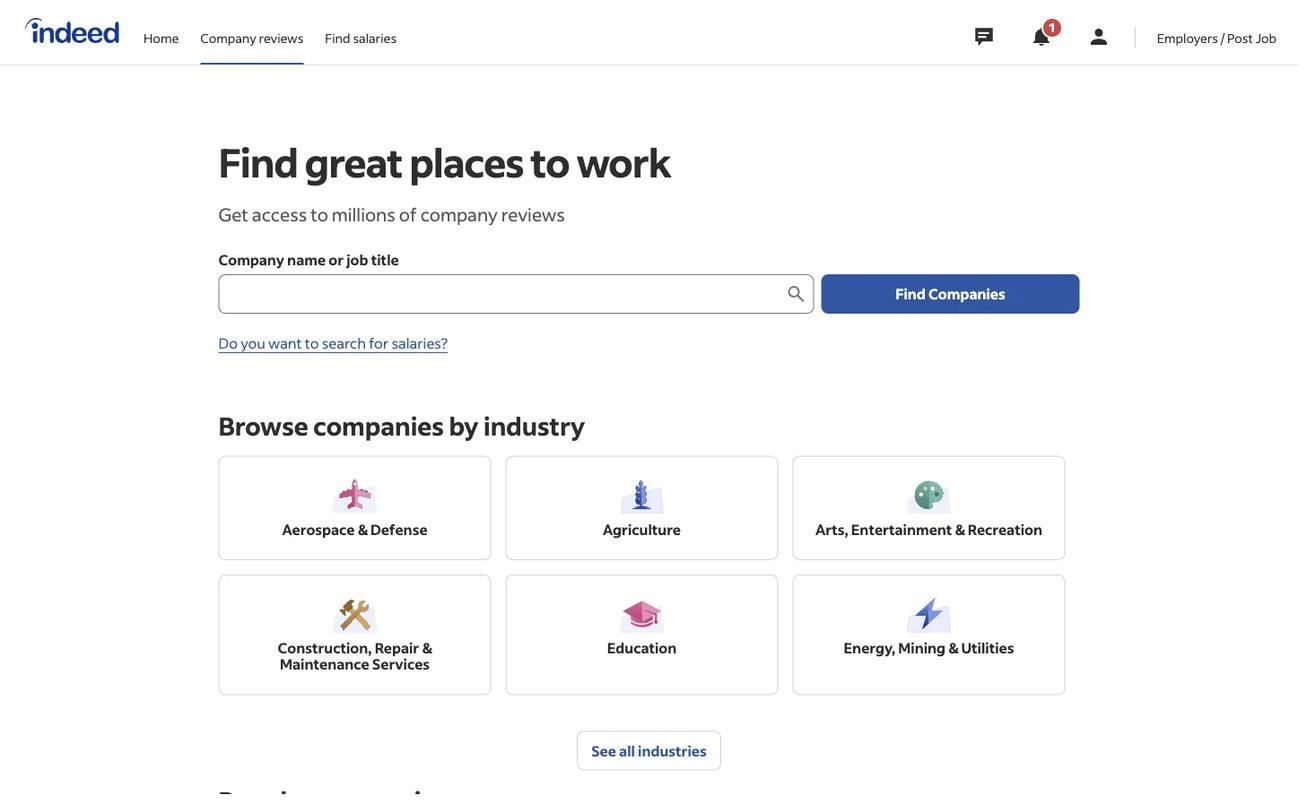 Task type: vqa. For each thing, say whether or not it's contained in the screenshot.
second Date from left
no



Task type: locate. For each thing, give the bounding box(es) containing it.
find left salaries
[[325, 30, 350, 46]]

1
[[1049, 19, 1055, 35]]

to right access
[[311, 203, 328, 226]]

company for company reviews
[[200, 30, 256, 46]]

1 horizontal spatial find
[[325, 30, 350, 46]]

reviews left find salaries
[[259, 30, 304, 46]]

to
[[531, 136, 569, 187], [311, 203, 328, 226], [305, 334, 319, 353]]

by
[[449, 410, 479, 442]]

Company name or job title field
[[218, 275, 785, 314]]

do you want to search for salaries?
[[218, 334, 448, 353]]

1 vertical spatial find
[[218, 136, 298, 187]]

salaries?
[[391, 334, 448, 353]]

1 link
[[1020, 0, 1063, 63]]

0 vertical spatial company
[[200, 30, 256, 46]]

reviews right "company"
[[501, 203, 565, 226]]

energy, mining & utilities link
[[844, 639, 1014, 657]]

agriculture link
[[603, 520, 681, 539]]

reviews
[[259, 30, 304, 46], [501, 203, 565, 226]]

browse companies by industry
[[218, 410, 585, 442]]

1 horizontal spatial reviews
[[501, 203, 565, 226]]

1 vertical spatial to
[[311, 203, 328, 226]]

companies
[[929, 285, 1005, 303]]

you
[[241, 334, 265, 353]]

services
[[372, 656, 430, 674]]

&
[[358, 520, 368, 539], [955, 520, 965, 539], [422, 639, 432, 657], [949, 639, 958, 657]]

construction, repair & maintenance services
[[278, 639, 432, 674]]

great
[[305, 136, 402, 187]]

arts, entertainment & recreation link
[[815, 520, 1043, 539]]

& for arts, entertainment & recreation
[[955, 520, 965, 539]]

for
[[369, 334, 389, 353]]

2 horizontal spatial find
[[896, 285, 926, 303]]

company for company name or job title
[[218, 251, 284, 269]]

1 vertical spatial reviews
[[501, 203, 565, 226]]

utilities
[[961, 639, 1014, 657]]

company
[[200, 30, 256, 46], [218, 251, 284, 269]]

0 horizontal spatial find
[[218, 136, 298, 187]]

find inside button
[[896, 285, 926, 303]]

0 horizontal spatial reviews
[[259, 30, 304, 46]]

find up access
[[218, 136, 298, 187]]

0 vertical spatial reviews
[[259, 30, 304, 46]]

find
[[325, 30, 350, 46], [218, 136, 298, 187], [896, 285, 926, 303]]

0 vertical spatial to
[[531, 136, 569, 187]]

& right repair
[[422, 639, 432, 657]]

places
[[409, 136, 524, 187]]

to for search
[[305, 334, 319, 353]]

browse
[[218, 410, 308, 442]]

find companies
[[896, 285, 1005, 303]]

arts, entertainment & recreation
[[815, 520, 1043, 539]]

find for find companies
[[896, 285, 926, 303]]

company reviews
[[200, 30, 304, 46]]

2 vertical spatial find
[[896, 285, 926, 303]]

see all industries button
[[577, 732, 721, 771]]

company down get
[[218, 251, 284, 269]]

or
[[329, 251, 344, 269]]

employers / post job link
[[1157, 0, 1277, 61]]

employers / post job
[[1157, 30, 1277, 46]]

0 vertical spatial find
[[325, 30, 350, 46]]

construction,
[[278, 639, 372, 657]]

find left companies
[[896, 285, 926, 303]]

repair
[[375, 639, 419, 657]]

1 vertical spatial company
[[218, 251, 284, 269]]

to right want
[[305, 334, 319, 353]]

get
[[218, 203, 248, 226]]

& inside construction, repair & maintenance services
[[422, 639, 432, 657]]

to left work
[[531, 136, 569, 187]]

company
[[420, 203, 498, 226]]

company right home
[[200, 30, 256, 46]]

aerospace & defense
[[282, 520, 428, 539]]

find companies button
[[821, 275, 1080, 314]]

find great places to work
[[218, 136, 671, 187]]

work
[[576, 136, 671, 187]]

2 vertical spatial to
[[305, 334, 319, 353]]

entertainment
[[851, 520, 952, 539]]

access
[[252, 203, 307, 226]]

& left the recreation
[[955, 520, 965, 539]]

industry
[[484, 410, 585, 442]]

& right mining
[[949, 639, 958, 657]]



Task type: describe. For each thing, give the bounding box(es) containing it.
& left defense
[[358, 520, 368, 539]]

company reviews link
[[200, 0, 304, 61]]

find salaries
[[325, 30, 397, 46]]

home
[[144, 30, 179, 46]]

see all industries
[[591, 742, 707, 760]]

energy, mining & utilities
[[844, 639, 1014, 657]]

aerospace
[[282, 520, 355, 539]]

defense
[[370, 520, 428, 539]]

education link
[[607, 639, 677, 657]]

aerospace & defense link
[[282, 520, 428, 539]]

employers
[[1157, 30, 1218, 46]]

job
[[1256, 30, 1277, 46]]

home link
[[144, 0, 179, 61]]

all
[[619, 742, 635, 760]]

agriculture
[[603, 520, 681, 539]]

energy,
[[844, 639, 895, 657]]

title
[[371, 251, 399, 269]]

find salaries link
[[325, 0, 397, 61]]

industries
[[638, 742, 707, 760]]

name
[[287, 251, 326, 269]]

/
[[1221, 30, 1225, 46]]

get access to millions of company reviews
[[218, 203, 565, 226]]

do you want to search for salaries? link
[[218, 334, 448, 353]]

account image
[[1088, 26, 1110, 48]]

arts,
[[815, 520, 848, 539]]

see
[[591, 742, 616, 760]]

find for find great places to work
[[218, 136, 298, 187]]

construction, repair & maintenance services link
[[241, 639, 469, 674]]

job
[[347, 251, 368, 269]]

do
[[218, 334, 238, 353]]

of
[[399, 203, 417, 226]]

mining
[[898, 639, 946, 657]]

to for work
[[531, 136, 569, 187]]

want
[[268, 334, 302, 353]]

find for find salaries
[[325, 30, 350, 46]]

maintenance
[[280, 656, 369, 674]]

salaries
[[353, 30, 397, 46]]

millions
[[332, 203, 395, 226]]

& for construction, repair & maintenance services
[[422, 639, 432, 657]]

search
[[322, 334, 366, 353]]

& for energy, mining & utilities
[[949, 639, 958, 657]]

company name or job title
[[218, 251, 399, 269]]

education
[[607, 639, 677, 657]]

recreation
[[968, 520, 1043, 539]]

post
[[1227, 30, 1253, 46]]

companies
[[313, 410, 444, 442]]

messages unread count 0 image
[[972, 19, 996, 55]]



